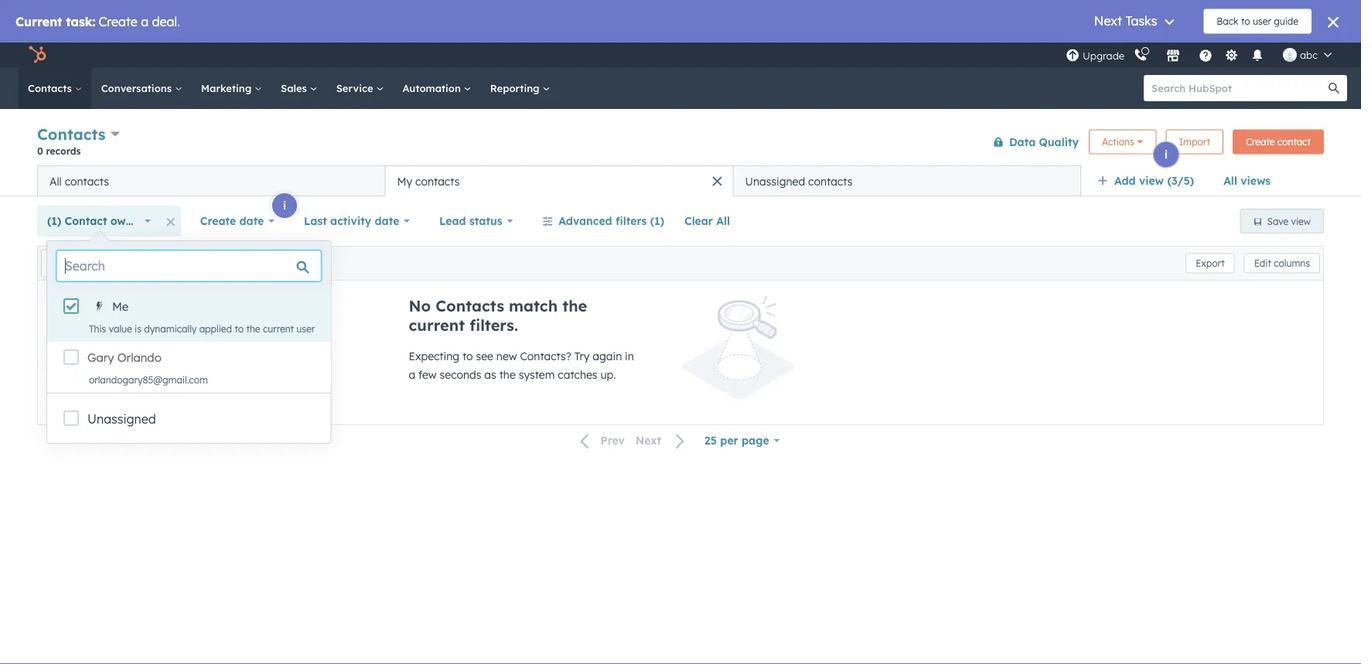 Task type: vqa. For each thing, say whether or not it's contained in the screenshot.
the
yes



Task type: locate. For each thing, give the bounding box(es) containing it.
view right add in the right of the page
[[1140, 174, 1164, 188]]

2 vertical spatial the
[[500, 368, 516, 382]]

reporting
[[490, 82, 543, 94]]

1 horizontal spatial current
[[409, 316, 465, 335]]

0 vertical spatial i
[[1165, 148, 1168, 161]]

contacts inside button
[[809, 174, 853, 188]]

last
[[304, 214, 327, 228]]

seconds
[[440, 368, 482, 382]]

1 vertical spatial the
[[246, 323, 260, 335]]

prev
[[601, 434, 625, 448]]

conversations
[[101, 82, 175, 94]]

0 vertical spatial to
[[235, 323, 244, 335]]

view for save
[[1292, 215, 1311, 227]]

automation
[[403, 82, 464, 94]]

next
[[636, 434, 662, 448]]

0 horizontal spatial create
[[200, 214, 236, 228]]

date inside popup button
[[239, 214, 264, 228]]

gary
[[87, 350, 114, 365]]

create inside popup button
[[200, 214, 236, 228]]

hubspot image
[[28, 46, 46, 64]]

edit columns button
[[1245, 253, 1321, 274]]

1 vertical spatial unassigned
[[87, 412, 156, 427]]

date right activity
[[375, 214, 399, 228]]

0 horizontal spatial view
[[1140, 174, 1164, 188]]

0 horizontal spatial the
[[246, 323, 260, 335]]

current up expecting at left bottom
[[409, 316, 465, 335]]

current
[[409, 316, 465, 335], [263, 323, 294, 335]]

service
[[336, 82, 376, 94]]

actions button
[[1089, 130, 1157, 154]]

try
[[575, 350, 590, 363]]

to
[[235, 323, 244, 335], [463, 350, 473, 363]]

export button
[[1186, 253, 1235, 274]]

1 date from the left
[[239, 214, 264, 228]]

1 horizontal spatial all
[[717, 214, 730, 228]]

all views link
[[1214, 166, 1281, 197]]

this value is dynamically applied to the current user
[[89, 323, 315, 335]]

contact
[[1278, 136, 1311, 148]]

view inside button
[[1292, 215, 1311, 227]]

last activity date
[[304, 214, 399, 228]]

(1) inside popup button
[[47, 214, 61, 228]]

1 contacts from the left
[[65, 174, 109, 188]]

0 vertical spatial i button
[[1154, 142, 1179, 167]]

create contact
[[1246, 136, 1311, 148]]

2 (1) from the left
[[650, 214, 665, 228]]

25 per page
[[705, 434, 770, 448]]

2 horizontal spatial contacts
[[809, 174, 853, 188]]

save
[[1268, 215, 1289, 227]]

Search search field
[[56, 251, 321, 282]]

2 contacts from the left
[[416, 174, 460, 188]]

gary orlando image
[[1284, 48, 1298, 62]]

view inside popup button
[[1140, 174, 1164, 188]]

i button up add view (3/5)
[[1154, 142, 1179, 167]]

i button
[[1154, 142, 1179, 167], [272, 193, 297, 218]]

1 horizontal spatial (1)
[[650, 214, 665, 228]]

3 contacts from the left
[[809, 174, 853, 188]]

all inside clear all button
[[717, 214, 730, 228]]

notifications image
[[1251, 50, 1265, 63]]

1 vertical spatial i button
[[272, 193, 297, 218]]

1 horizontal spatial contacts
[[416, 174, 460, 188]]

filters.
[[470, 316, 518, 335]]

see
[[476, 350, 494, 363]]

2 vertical spatial contacts
[[436, 296, 504, 316]]

the inside "list box"
[[246, 323, 260, 335]]

date down "all contacts" button
[[239, 214, 264, 228]]

unassigned for unassigned
[[87, 412, 156, 427]]

the right applied
[[246, 323, 260, 335]]

menu containing abc
[[1065, 43, 1343, 67]]

next button
[[630, 431, 695, 451]]

0 horizontal spatial i button
[[272, 193, 297, 218]]

list box
[[47, 291, 331, 393]]

data quality
[[1010, 135, 1079, 149]]

gary orlando
[[87, 350, 162, 365]]

i
[[1165, 148, 1168, 161], [283, 199, 286, 212]]

contacts down the 'hubspot' link
[[28, 82, 75, 94]]

pagination navigation
[[571, 431, 695, 451]]

contacts for my contacts
[[416, 174, 460, 188]]

0 horizontal spatial contacts
[[65, 174, 109, 188]]

1 horizontal spatial create
[[1246, 136, 1275, 148]]

expecting
[[409, 350, 460, 363]]

1 vertical spatial to
[[463, 350, 473, 363]]

create down "all contacts" button
[[200, 214, 236, 228]]

create
[[1246, 136, 1275, 148], [200, 214, 236, 228]]

this
[[89, 323, 106, 335]]

to right applied
[[235, 323, 244, 335]]

settings image
[[1225, 49, 1239, 63]]

contact
[[65, 214, 107, 228]]

1 horizontal spatial the
[[500, 368, 516, 382]]

1 horizontal spatial view
[[1292, 215, 1311, 227]]

(1) right filters
[[650, 214, 665, 228]]

i button left last
[[272, 193, 297, 218]]

system
[[519, 368, 555, 382]]

service link
[[327, 67, 393, 109]]

the right match
[[563, 296, 587, 316]]

all inside "all contacts" button
[[50, 174, 62, 188]]

0
[[37, 145, 43, 157]]

contacts inside popup button
[[37, 125, 106, 144]]

import
[[1180, 136, 1211, 148]]

unassigned inside button
[[745, 174, 806, 188]]

current inside no contacts match the current filters.
[[409, 316, 465, 335]]

0 vertical spatial the
[[563, 296, 587, 316]]

2 horizontal spatial the
[[563, 296, 587, 316]]

the
[[563, 296, 587, 316], [246, 323, 260, 335], [500, 368, 516, 382]]

0 horizontal spatial unassigned
[[87, 412, 156, 427]]

25
[[705, 434, 717, 448]]

my
[[397, 174, 413, 188]]

1 horizontal spatial unassigned
[[745, 174, 806, 188]]

1 vertical spatial view
[[1292, 215, 1311, 227]]

1 vertical spatial create
[[200, 214, 236, 228]]

0 records
[[37, 145, 81, 157]]

1 (1) from the left
[[47, 214, 61, 228]]

view right save
[[1292, 215, 1311, 227]]

activity
[[330, 214, 372, 228]]

the right as
[[500, 368, 516, 382]]

quality
[[1040, 135, 1079, 149]]

contacts inside no contacts match the current filters.
[[436, 296, 504, 316]]

25 per page button
[[695, 426, 790, 456]]

1 horizontal spatial i
[[1165, 148, 1168, 161]]

create date
[[200, 214, 264, 228]]

contacts
[[28, 82, 75, 94], [37, 125, 106, 144], [436, 296, 504, 316]]

all right clear at the top of the page
[[717, 214, 730, 228]]

(1) left contact
[[47, 214, 61, 228]]

all inside all views link
[[1224, 174, 1238, 188]]

0 vertical spatial contacts
[[28, 82, 75, 94]]

Search HubSpot search field
[[1144, 75, 1334, 101]]

sales link
[[272, 67, 327, 109]]

create left contact
[[1246, 136, 1275, 148]]

date inside "popup button"
[[375, 214, 399, 228]]

calling icon image
[[1134, 49, 1148, 62]]

0 vertical spatial unassigned
[[745, 174, 806, 188]]

marketing
[[201, 82, 255, 94]]

contacts right the no
[[436, 296, 504, 316]]

0 vertical spatial create
[[1246, 136, 1275, 148]]

advanced filters (1)
[[559, 214, 665, 228]]

1 horizontal spatial to
[[463, 350, 473, 363]]

0 vertical spatial view
[[1140, 174, 1164, 188]]

2 date from the left
[[375, 214, 399, 228]]

contacts link
[[19, 67, 92, 109]]

all
[[1224, 174, 1238, 188], [50, 174, 62, 188], [717, 214, 730, 228]]

to left see
[[463, 350, 473, 363]]

contacts button
[[37, 123, 120, 145]]

0 horizontal spatial current
[[263, 323, 294, 335]]

all contacts button
[[37, 166, 385, 197]]

2 horizontal spatial all
[[1224, 174, 1238, 188]]

the inside no contacts match the current filters.
[[563, 296, 587, 316]]

1 vertical spatial contacts
[[37, 125, 106, 144]]

abc button
[[1274, 43, 1342, 67]]

0 horizontal spatial i
[[283, 199, 286, 212]]

lead status
[[440, 214, 503, 228]]

0 horizontal spatial date
[[239, 214, 264, 228]]

1 horizontal spatial date
[[375, 214, 399, 228]]

unassigned
[[745, 174, 806, 188], [87, 412, 156, 427]]

create inside button
[[1246, 136, 1275, 148]]

to inside expecting to see new contacts? try again in a few seconds as the system catches up.
[[463, 350, 473, 363]]

current left the user at the left of the page
[[263, 323, 294, 335]]

unassigned for unassigned contacts
[[745, 174, 806, 188]]

add
[[1115, 174, 1136, 188]]

view
[[1140, 174, 1164, 188], [1292, 215, 1311, 227]]

menu
[[1065, 43, 1343, 67]]

contacts up records
[[37, 125, 106, 144]]

0 horizontal spatial all
[[50, 174, 62, 188]]

date
[[239, 214, 264, 228], [375, 214, 399, 228]]

i for the bottom i "button"
[[283, 199, 286, 212]]

export
[[1196, 258, 1225, 269]]

all left views
[[1224, 174, 1238, 188]]

0 horizontal spatial (1)
[[47, 214, 61, 228]]

no contacts match the current filters.
[[409, 296, 587, 335]]

all for all views
[[1224, 174, 1238, 188]]

conversations link
[[92, 67, 192, 109]]

columns
[[1274, 258, 1311, 269]]

current inside "list box"
[[263, 323, 294, 335]]

reporting link
[[481, 67, 560, 109]]

all down the 0 records
[[50, 174, 62, 188]]

records
[[46, 145, 81, 157]]

1 vertical spatial i
[[283, 199, 286, 212]]



Task type: describe. For each thing, give the bounding box(es) containing it.
sales
[[281, 82, 310, 94]]

all views
[[1224, 174, 1271, 188]]

the inside expecting to see new contacts? try again in a few seconds as the system catches up.
[[500, 368, 516, 382]]

help button
[[1193, 43, 1219, 67]]

advanced filters (1) button
[[533, 206, 675, 237]]

(3/5)
[[1168, 174, 1195, 188]]

i for the rightmost i "button"
[[1165, 148, 1168, 161]]

value
[[109, 323, 132, 335]]

contacts banner
[[37, 122, 1325, 166]]

owner
[[110, 214, 144, 228]]

add view (3/5)
[[1115, 174, 1195, 188]]

dynamically
[[144, 323, 197, 335]]

lead status button
[[429, 206, 523, 237]]

edit columns
[[1255, 258, 1311, 269]]

my contacts
[[397, 174, 460, 188]]

calling icon button
[[1128, 45, 1154, 65]]

marketing link
[[192, 67, 272, 109]]

again
[[593, 350, 622, 363]]

(1) contact owner button
[[37, 206, 161, 237]]

advanced
[[559, 214, 613, 228]]

actions
[[1103, 136, 1135, 148]]

create contact button
[[1233, 130, 1325, 154]]

add view (3/5) button
[[1088, 166, 1214, 197]]

save view
[[1268, 215, 1311, 227]]

filters
[[616, 214, 647, 228]]

expecting to see new contacts? try again in a few seconds as the system catches up.
[[409, 350, 634, 382]]

upgrade image
[[1066, 49, 1080, 63]]

data
[[1010, 135, 1036, 149]]

in
[[625, 350, 634, 363]]

is
[[135, 323, 142, 335]]

lead
[[440, 214, 466, 228]]

save view button
[[1241, 209, 1325, 234]]

view for add
[[1140, 174, 1164, 188]]

create for create date
[[200, 214, 236, 228]]

no
[[409, 296, 431, 316]]

up.
[[601, 368, 616, 382]]

status
[[470, 214, 503, 228]]

automation link
[[393, 67, 481, 109]]

help image
[[1199, 50, 1213, 63]]

contacts for unassigned contacts
[[809, 174, 853, 188]]

0 horizontal spatial to
[[235, 323, 244, 335]]

per
[[721, 434, 739, 448]]

applied
[[199, 323, 232, 335]]

last activity date button
[[294, 206, 420, 237]]

all contacts
[[50, 174, 109, 188]]

search button
[[1321, 75, 1348, 101]]

list box containing me
[[47, 291, 331, 393]]

edit
[[1255, 258, 1272, 269]]

(1) inside button
[[650, 214, 665, 228]]

upgrade
[[1083, 50, 1125, 62]]

all for all contacts
[[50, 174, 62, 188]]

contacts for all contacts
[[65, 174, 109, 188]]

create date button
[[190, 206, 285, 237]]

few
[[419, 368, 437, 382]]

orlando
[[117, 350, 162, 365]]

my contacts button
[[385, 166, 733, 197]]

data quality button
[[983, 126, 1080, 157]]

as
[[485, 368, 497, 382]]

me
[[112, 299, 129, 314]]

clear all button
[[675, 206, 740, 237]]

marketplaces image
[[1167, 50, 1181, 63]]

views
[[1241, 174, 1271, 188]]

a
[[409, 368, 416, 382]]

new
[[497, 350, 517, 363]]

hubspot link
[[19, 46, 58, 64]]

orlandogary85@gmail.com
[[89, 374, 208, 386]]

page
[[742, 434, 770, 448]]

create for create contact
[[1246, 136, 1275, 148]]

import button
[[1167, 130, 1224, 154]]

clear
[[685, 214, 713, 228]]

contacts?
[[520, 350, 572, 363]]

search image
[[1329, 83, 1340, 94]]

user
[[297, 323, 315, 335]]

settings link
[[1222, 47, 1242, 63]]

Search name, phone, email addresses, or company search field
[[41, 250, 224, 277]]

match
[[509, 296, 558, 316]]

unassigned contacts button
[[733, 166, 1082, 197]]

1 horizontal spatial i button
[[1154, 142, 1179, 167]]

unassigned contacts
[[745, 174, 853, 188]]

prev button
[[571, 431, 630, 451]]



